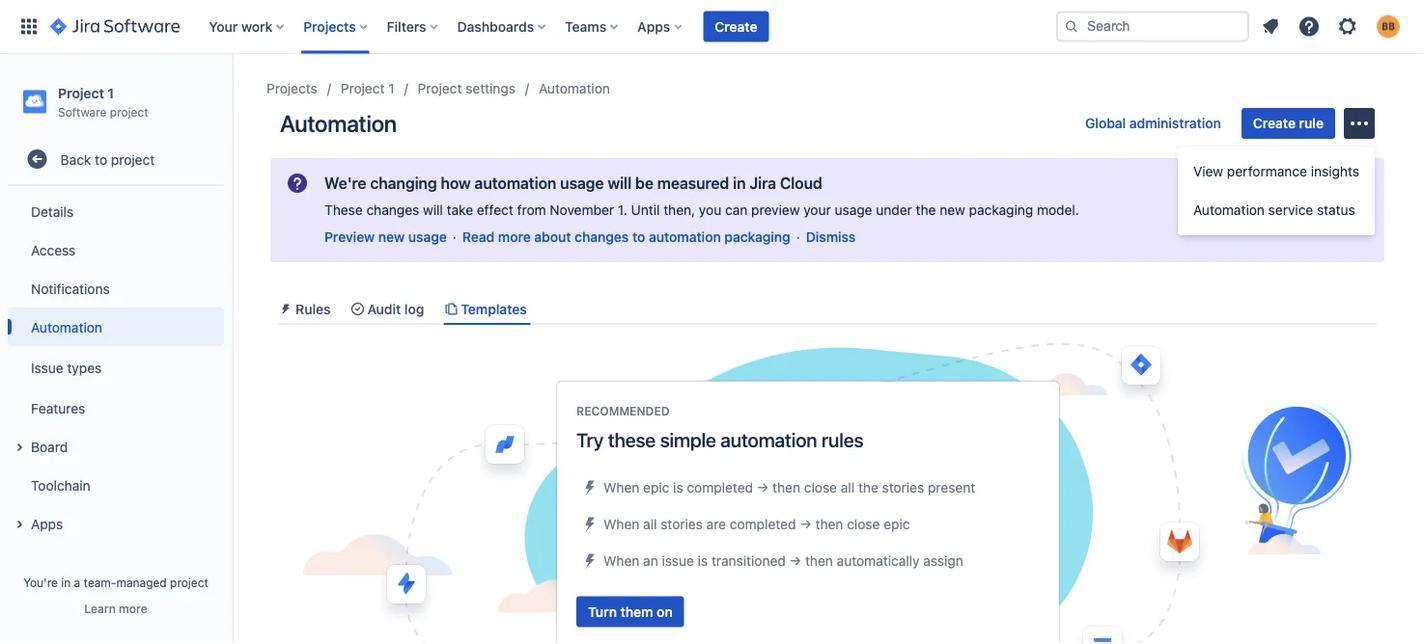 Task type: describe. For each thing, give the bounding box(es) containing it.
changing
[[370, 174, 437, 193]]

primary element
[[12, 0, 1056, 54]]

1 horizontal spatial stories
[[882, 480, 924, 496]]

november
[[550, 202, 614, 218]]

issue types
[[31, 360, 102, 376]]

details link
[[8, 192, 224, 231]]

1 horizontal spatial changes
[[575, 229, 629, 245]]

projects for projects 'dropdown button'
[[303, 18, 356, 34]]

software
[[58, 105, 107, 119]]

features link
[[8, 389, 224, 428]]

1 for project 1 software project
[[107, 85, 114, 101]]

0 horizontal spatial to
[[95, 151, 107, 167]]

preview new usage button
[[324, 228, 447, 247]]

create button
[[703, 11, 769, 42]]

preview new usage · read more about changes to automation packaging · dismiss
[[324, 229, 856, 245]]

features
[[31, 400, 85, 416]]

automation for simple
[[720, 429, 817, 452]]

an
[[643, 553, 658, 569]]

create rule
[[1253, 115, 1324, 131]]

them
[[620, 605, 653, 620]]

0 horizontal spatial close
[[804, 480, 837, 496]]

apps inside dropdown button
[[637, 18, 670, 34]]

1 vertical spatial new
[[378, 229, 405, 245]]

create for create
[[715, 18, 757, 34]]

from
[[517, 202, 546, 218]]

1 horizontal spatial all
[[841, 480, 855, 496]]

dismiss button
[[806, 228, 856, 247]]

issue
[[31, 360, 63, 376]]

settings
[[466, 81, 516, 97]]

you're in a team-managed project
[[23, 576, 208, 590]]

rule
[[1299, 115, 1324, 131]]

1 vertical spatial automation
[[649, 229, 721, 245]]

global administration link
[[1074, 108, 1233, 139]]

project for project 1
[[341, 81, 385, 97]]

project inside project 1 software project
[[110, 105, 148, 119]]

view performance insights button
[[1178, 153, 1375, 191]]

search image
[[1064, 19, 1079, 34]]

turn
[[588, 605, 617, 620]]

notifications link
[[8, 270, 224, 308]]

are
[[706, 517, 726, 533]]

filters button
[[381, 11, 446, 42]]

your
[[209, 18, 238, 34]]

log
[[404, 301, 424, 317]]

create for create rule
[[1253, 115, 1296, 131]]

work
[[241, 18, 272, 34]]

read more about changes to automation packaging button
[[462, 228, 790, 247]]

help image
[[1298, 15, 1321, 38]]

automation service status button
[[1178, 191, 1375, 230]]

turn them on button
[[576, 597, 684, 628]]

notifications image
[[1259, 15, 1282, 38]]

0 vertical spatial will
[[608, 174, 632, 193]]

team-
[[84, 576, 116, 590]]

we're
[[324, 174, 366, 193]]

under
[[876, 202, 912, 218]]

effect
[[477, 202, 513, 218]]

your work
[[209, 18, 272, 34]]

your
[[803, 202, 831, 218]]

toolchain link
[[8, 466, 224, 505]]

jira
[[749, 174, 776, 193]]

more inside learn more button
[[119, 602, 147, 616]]

notifications
[[31, 281, 110, 297]]

administration
[[1129, 115, 1221, 131]]

try these simple automation rules
[[576, 429, 863, 452]]

turn them on
[[588, 605, 673, 620]]

0 vertical spatial then
[[772, 480, 800, 496]]

1 vertical spatial completed
[[730, 517, 796, 533]]

automation for how
[[474, 174, 556, 193]]

when epic is completed → then close all the stories present
[[603, 480, 975, 496]]

rules image
[[278, 302, 293, 317]]

automation service status
[[1193, 202, 1355, 218]]

you're
[[23, 576, 58, 590]]

expand image
[[8, 437, 31, 460]]

access link
[[8, 231, 224, 270]]

rules
[[295, 301, 331, 317]]

teams
[[565, 18, 606, 34]]

project settings
[[418, 81, 516, 97]]

board button
[[8, 428, 224, 466]]

back
[[60, 151, 91, 167]]

issue
[[662, 553, 694, 569]]

project 1 software project
[[58, 85, 148, 119]]

2 · from the left
[[796, 229, 800, 245]]

preview
[[324, 229, 375, 245]]

2 vertical spatial usage
[[408, 229, 447, 245]]

preview
[[751, 202, 800, 218]]

your work button
[[203, 11, 292, 42]]

model.
[[1037, 202, 1079, 218]]

board
[[31, 439, 68, 455]]

in inside we're changing how automation usage will be measured in jira cloud these changes will take effect from november 1. until then, you can preview your usage under the new packaging model.
[[733, 174, 746, 193]]

filters
[[387, 18, 426, 34]]

actions image
[[1348, 112, 1371, 135]]

automation down teams
[[539, 81, 610, 97]]

access
[[31, 242, 76, 258]]

learn more button
[[84, 601, 147, 617]]

expand image
[[8, 514, 31, 537]]

global
[[1085, 115, 1126, 131]]

until
[[631, 202, 660, 218]]

be
[[635, 174, 653, 193]]

a
[[74, 576, 80, 590]]

your profile and settings image
[[1377, 15, 1400, 38]]

automation down project 1 link
[[280, 110, 397, 137]]

recommended
[[576, 405, 670, 419]]

sidebar navigation image
[[210, 77, 253, 116]]

view performance insights
[[1193, 164, 1359, 180]]

present
[[928, 480, 975, 496]]

templates
[[461, 301, 527, 317]]

issue types link
[[8, 347, 224, 389]]

types
[[67, 360, 102, 376]]

project settings link
[[418, 77, 516, 100]]

try
[[576, 429, 604, 452]]

→ for completed
[[800, 517, 812, 533]]

then,
[[663, 202, 695, 218]]

group containing view performance insights
[[1178, 147, 1375, 236]]

the inside we're changing how automation usage will be measured in jira cloud these changes will take effect from november 1. until then, you can preview your usage under the new packaging model.
[[916, 202, 936, 218]]

automation link for project settings
[[539, 77, 610, 100]]

1 vertical spatial is
[[698, 553, 708, 569]]

settings image
[[1336, 15, 1359, 38]]

1 vertical spatial epic
[[884, 517, 910, 533]]

1 vertical spatial packaging
[[724, 229, 790, 245]]



Task type: vqa. For each thing, say whether or not it's contained in the screenshot.
top Create
yes



Task type: locate. For each thing, give the bounding box(es) containing it.
1 vertical spatial all
[[643, 517, 657, 533]]

0 horizontal spatial group
[[8, 187, 224, 550]]

then down when epic is completed → then close all the stories present
[[815, 517, 843, 533]]

0 vertical spatial create
[[715, 18, 757, 34]]

automation inside button
[[1193, 202, 1265, 218]]

3 when from the top
[[603, 553, 639, 569]]

back to project link
[[8, 140, 224, 179]]

to right back
[[95, 151, 107, 167]]

view
[[1193, 164, 1223, 180]]

project for project settings
[[418, 81, 462, 97]]

project 1 link
[[341, 77, 395, 100]]

you
[[699, 202, 721, 218]]

assign
[[923, 553, 963, 569]]

audit log
[[367, 301, 424, 317]]

0 vertical spatial more
[[498, 229, 531, 245]]

1 down filters
[[388, 81, 395, 97]]

1 vertical spatial in
[[61, 576, 71, 590]]

create left rule
[[1253, 115, 1296, 131]]

automation up from
[[474, 174, 556, 193]]

0 vertical spatial →
[[757, 480, 769, 496]]

projects button
[[298, 11, 375, 42]]

1 vertical spatial more
[[119, 602, 147, 616]]

0 vertical spatial automation link
[[539, 77, 610, 100]]

new
[[940, 202, 965, 218], [378, 229, 405, 245]]

1 vertical spatial create
[[1253, 115, 1296, 131]]

all
[[841, 480, 855, 496], [643, 517, 657, 533]]

2 vertical spatial then
[[805, 553, 833, 569]]

then for transitioned
[[805, 553, 833, 569]]

2 horizontal spatial usage
[[835, 202, 872, 218]]

0 horizontal spatial more
[[119, 602, 147, 616]]

1 horizontal spatial automation link
[[539, 77, 610, 100]]

2 vertical spatial project
[[170, 576, 208, 590]]

1 horizontal spatial the
[[916, 202, 936, 218]]

0 vertical spatial close
[[804, 480, 837, 496]]

create inside create rule button
[[1253, 115, 1296, 131]]

apps right teams popup button
[[637, 18, 670, 34]]

0 horizontal spatial changes
[[366, 202, 419, 218]]

packaging
[[969, 202, 1033, 218], [724, 229, 790, 245]]

create inside create button
[[715, 18, 757, 34]]

1 vertical spatial to
[[632, 229, 645, 245]]

0 horizontal spatial new
[[378, 229, 405, 245]]

apps button
[[632, 11, 690, 42]]

0 vertical spatial the
[[916, 202, 936, 218]]

automation
[[474, 174, 556, 193], [649, 229, 721, 245], [720, 429, 817, 452]]

in left jira
[[733, 174, 746, 193]]

apps inside button
[[31, 516, 63, 532]]

epic up automatically
[[884, 517, 910, 533]]

audit log image
[[350, 302, 365, 317]]

is down simple
[[673, 480, 683, 496]]

1 vertical spatial will
[[423, 202, 443, 218]]

1 vertical spatial changes
[[575, 229, 629, 245]]

→ down when epic is completed → then close all the stories present
[[800, 517, 812, 533]]

banner containing your work
[[0, 0, 1423, 54]]

1 vertical spatial stories
[[661, 517, 703, 533]]

automation inside 'link'
[[31, 319, 102, 335]]

0 horizontal spatial is
[[673, 480, 683, 496]]

0 vertical spatial all
[[841, 480, 855, 496]]

we're changing how automation usage will be measured in jira cloud these changes will take effect from november 1. until then, you can preview your usage under the new packaging model.
[[324, 174, 1079, 218]]

create right apps dropdown button
[[715, 18, 757, 34]]

new inside we're changing how automation usage will be measured in jira cloud these changes will take effect from november 1. until then, you can preview your usage under the new packaging model.
[[940, 202, 965, 218]]

then up when all stories are completed → then close epic
[[772, 480, 800, 496]]

banner
[[0, 0, 1423, 54]]

stories left are
[[661, 517, 703, 533]]

new right under
[[940, 202, 965, 218]]

→ for transitioned
[[789, 553, 801, 569]]

0 vertical spatial packaging
[[969, 202, 1033, 218]]

0 horizontal spatial create
[[715, 18, 757, 34]]

status
[[1317, 202, 1355, 218]]

project 1
[[341, 81, 395, 97]]

close
[[804, 480, 837, 496], [847, 517, 880, 533]]

0 horizontal spatial project
[[58, 85, 104, 101]]

project right managed
[[170, 576, 208, 590]]

epic
[[643, 480, 669, 496], [884, 517, 910, 533]]

1 vertical spatial →
[[800, 517, 812, 533]]

1 horizontal spatial group
[[1178, 147, 1375, 236]]

0 horizontal spatial automation link
[[8, 308, 224, 347]]

usage
[[560, 174, 604, 193], [835, 202, 872, 218], [408, 229, 447, 245]]

group containing details
[[8, 187, 224, 550]]

close down rules
[[804, 480, 837, 496]]

0 horizontal spatial usage
[[408, 229, 447, 245]]

more down managed
[[119, 602, 147, 616]]

service
[[1268, 202, 1313, 218]]

0 horizontal spatial ·
[[453, 229, 456, 245]]

more down from
[[498, 229, 531, 245]]

insights
[[1311, 164, 1359, 180]]

create
[[715, 18, 757, 34], [1253, 115, 1296, 131]]

the
[[916, 202, 936, 218], [858, 480, 878, 496]]

in
[[733, 174, 746, 193], [61, 576, 71, 590]]

will left be on the left
[[608, 174, 632, 193]]

1 horizontal spatial will
[[608, 174, 632, 193]]

0 vertical spatial changes
[[366, 202, 419, 218]]

automation inside we're changing how automation usage will be measured in jira cloud these changes will take effect from november 1. until then, you can preview your usage under the new packaging model.
[[474, 174, 556, 193]]

rules
[[822, 429, 863, 452]]

projects right work at the left top of page
[[303, 18, 356, 34]]

packaging left model.
[[969, 202, 1033, 218]]

projects right sidebar navigation "icon"
[[266, 81, 317, 97]]

1.
[[618, 202, 627, 218]]

2 vertical spatial →
[[789, 553, 801, 569]]

transitioned
[[711, 553, 786, 569]]

usage up dismiss
[[835, 202, 872, 218]]

automation up when epic is completed → then close all the stories present
[[720, 429, 817, 452]]

1 horizontal spatial packaging
[[969, 202, 1033, 218]]

completed up transitioned
[[730, 517, 796, 533]]

templates image
[[443, 302, 459, 317]]

1 vertical spatial close
[[847, 517, 880, 533]]

automation link up types
[[8, 308, 224, 347]]

project
[[341, 81, 385, 97], [418, 81, 462, 97], [58, 85, 104, 101]]

1 · from the left
[[453, 229, 456, 245]]

simple
[[660, 429, 716, 452]]

0 vertical spatial when
[[603, 480, 639, 496]]

0 horizontal spatial apps
[[31, 516, 63, 532]]

then
[[772, 480, 800, 496], [815, 517, 843, 533], [805, 553, 833, 569]]

how
[[441, 174, 471, 193]]

when for when all stories are completed → then close epic
[[603, 517, 639, 533]]

take
[[447, 202, 473, 218]]

2 when from the top
[[603, 517, 639, 533]]

create rule button
[[1241, 108, 1335, 139]]

1 horizontal spatial to
[[632, 229, 645, 245]]

changes down november
[[575, 229, 629, 245]]

about
[[534, 229, 571, 245]]

automation link down teams
[[539, 77, 610, 100]]

· left read
[[453, 229, 456, 245]]

→ right transitioned
[[789, 553, 801, 569]]

project down projects 'dropdown button'
[[341, 81, 385, 97]]

1 inside project 1 software project
[[107, 85, 114, 101]]

dismiss
[[806, 229, 856, 245]]

changes up preview new usage "button"
[[366, 202, 419, 218]]

group
[[1178, 147, 1375, 236], [8, 187, 224, 550]]

automation down the view
[[1193, 202, 1265, 218]]

0 vertical spatial completed
[[687, 480, 753, 496]]

global administration
[[1085, 115, 1221, 131]]

0 vertical spatial to
[[95, 151, 107, 167]]

0 horizontal spatial all
[[643, 517, 657, 533]]

1 when from the top
[[603, 480, 639, 496]]

1 horizontal spatial epic
[[884, 517, 910, 533]]

changes inside we're changing how automation usage will be measured in jira cloud these changes will take effect from november 1. until then, you can preview your usage under the new packaging model.
[[366, 202, 419, 218]]

then left automatically
[[805, 553, 833, 569]]

project left settings
[[418, 81, 462, 97]]

changes
[[366, 202, 419, 218], [575, 229, 629, 245]]

jira software image
[[50, 15, 180, 38], [50, 15, 180, 38]]

2 horizontal spatial project
[[418, 81, 462, 97]]

usage down "take"
[[408, 229, 447, 245]]

when
[[603, 480, 639, 496], [603, 517, 639, 533], [603, 553, 639, 569]]

projects for projects "link"
[[266, 81, 317, 97]]

automation down notifications
[[31, 319, 102, 335]]

1 horizontal spatial close
[[847, 517, 880, 533]]

→
[[757, 480, 769, 496], [800, 517, 812, 533], [789, 553, 801, 569]]

1 vertical spatial apps
[[31, 516, 63, 532]]

0 horizontal spatial in
[[61, 576, 71, 590]]

apps down toolchain
[[31, 516, 63, 532]]

project right software
[[110, 105, 148, 119]]

0 vertical spatial new
[[940, 202, 965, 218]]

in left "a" on the bottom left of the page
[[61, 576, 71, 590]]

is right 'issue'
[[698, 553, 708, 569]]

0 vertical spatial is
[[673, 480, 683, 496]]

1 horizontal spatial is
[[698, 553, 708, 569]]

1 vertical spatial projects
[[266, 81, 317, 97]]

will left "take"
[[423, 202, 443, 218]]

cloud
[[780, 174, 822, 193]]

the down rules
[[858, 480, 878, 496]]

when for when epic is completed → then close all the stories present
[[603, 480, 639, 496]]

0 vertical spatial stories
[[882, 480, 924, 496]]

packaging inside we're changing how automation usage will be measured in jira cloud these changes will take effect from november 1. until then, you can preview your usage under the new packaging model.
[[969, 202, 1033, 218]]

1 vertical spatial the
[[858, 480, 878, 496]]

read
[[462, 229, 494, 245]]

project up details 'link'
[[111, 151, 155, 167]]

appswitcher icon image
[[17, 15, 41, 38]]

automation link for notifications
[[8, 308, 224, 347]]

then for completed
[[815, 517, 843, 533]]

close up automatically
[[847, 517, 880, 533]]

1 vertical spatial automation link
[[8, 308, 224, 347]]

all up an
[[643, 517, 657, 533]]

teams button
[[559, 11, 626, 42]]

· left dismiss
[[796, 229, 800, 245]]

stories left present
[[882, 480, 924, 496]]

1 horizontal spatial new
[[940, 202, 965, 218]]

to
[[95, 151, 107, 167], [632, 229, 645, 245]]

project inside project 1 software project
[[58, 85, 104, 101]]

these
[[324, 202, 363, 218]]

1 vertical spatial then
[[815, 517, 843, 533]]

automation down then,
[[649, 229, 721, 245]]

1 horizontal spatial create
[[1253, 115, 1296, 131]]

1 for project 1
[[388, 81, 395, 97]]

1 vertical spatial usage
[[835, 202, 872, 218]]

1 horizontal spatial apps
[[637, 18, 670, 34]]

when for when an issue is transitioned → then automatically assign
[[603, 553, 639, 569]]

automatically
[[837, 553, 920, 569]]

0 vertical spatial automation
[[474, 174, 556, 193]]

1 horizontal spatial ·
[[796, 229, 800, 245]]

these
[[608, 429, 656, 452]]

the right under
[[916, 202, 936, 218]]

epic down these
[[643, 480, 669, 496]]

1 horizontal spatial project
[[341, 81, 385, 97]]

1
[[388, 81, 395, 97], [107, 85, 114, 101]]

1 vertical spatial when
[[603, 517, 639, 533]]

tab list containing rules
[[270, 293, 1384, 326]]

completed up are
[[687, 480, 753, 496]]

project up software
[[58, 85, 104, 101]]

0 horizontal spatial 1
[[107, 85, 114, 101]]

dashboards
[[457, 18, 534, 34]]

all down rules
[[841, 480, 855, 496]]

0 vertical spatial usage
[[560, 174, 604, 193]]

1 up back to project in the top left of the page
[[107, 85, 114, 101]]

tab list
[[270, 293, 1384, 326]]

measured
[[657, 174, 729, 193]]

2 vertical spatial when
[[603, 553, 639, 569]]

packaging down "preview"
[[724, 229, 790, 245]]

1 vertical spatial project
[[111, 151, 155, 167]]

new right preview
[[378, 229, 405, 245]]

learn more
[[84, 602, 147, 616]]

dashboards button
[[451, 11, 553, 42]]

1 horizontal spatial usage
[[560, 174, 604, 193]]

back to project
[[60, 151, 155, 167]]

apps
[[637, 18, 670, 34], [31, 516, 63, 532]]

details
[[31, 204, 74, 219]]

to down until
[[632, 229, 645, 245]]

1 horizontal spatial 1
[[388, 81, 395, 97]]

0 vertical spatial project
[[110, 105, 148, 119]]

0 vertical spatial epic
[[643, 480, 669, 496]]

toolchain
[[31, 478, 90, 494]]

learn
[[84, 602, 116, 616]]

1 horizontal spatial in
[[733, 174, 746, 193]]

0 horizontal spatial stories
[[661, 517, 703, 533]]

0 vertical spatial in
[[733, 174, 746, 193]]

1 horizontal spatial more
[[498, 229, 531, 245]]

0 vertical spatial apps
[[637, 18, 670, 34]]

completed
[[687, 480, 753, 496], [730, 517, 796, 533]]

0 horizontal spatial packaging
[[724, 229, 790, 245]]

will
[[608, 174, 632, 193], [423, 202, 443, 218]]

when an issue is transitioned → then automatically assign
[[603, 553, 963, 569]]

usage up november
[[560, 174, 604, 193]]

projects inside 'dropdown button'
[[303, 18, 356, 34]]

automation
[[539, 81, 610, 97], [280, 110, 397, 137], [1193, 202, 1265, 218], [31, 319, 102, 335]]

0 horizontal spatial epic
[[643, 480, 669, 496]]

Search field
[[1056, 11, 1249, 42]]

automation link
[[539, 77, 610, 100], [8, 308, 224, 347]]

2 vertical spatial automation
[[720, 429, 817, 452]]

→ up when all stories are completed → then close epic
[[757, 480, 769, 496]]

can
[[725, 202, 748, 218]]

0 horizontal spatial the
[[858, 480, 878, 496]]

0 horizontal spatial will
[[423, 202, 443, 218]]

0 vertical spatial projects
[[303, 18, 356, 34]]



